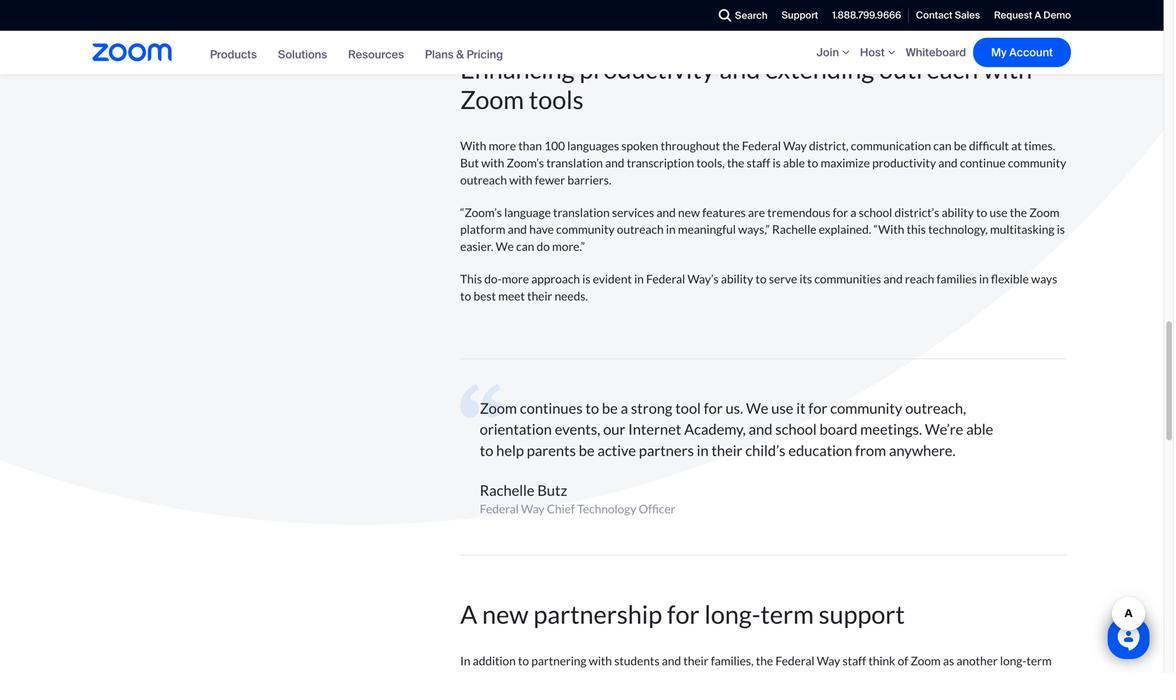 Task type: locate. For each thing, give the bounding box(es) containing it.
0 vertical spatial can
[[934, 138, 952, 153]]

federal left way's
[[646, 272, 685, 286]]

to up technology,
[[976, 205, 987, 219]]

with inside in addition to partnering with students and their families, the federal way staff think of zoom as another long-term partner and look forward to how it can help them move their communication efforts forward.
[[589, 654, 612, 668]]

transcription
[[627, 155, 694, 170]]

1 vertical spatial use
[[771, 399, 794, 417]]

1 horizontal spatial use
[[990, 205, 1008, 219]]

their inside zoom continues to be a strong tool for us. we use it for community outreach, orientation events, our internet academy, and school board meetings. we're able to help parents be active partners in their child's education from anywhere.
[[712, 442, 743, 459]]

be down events,
[[579, 442, 595, 459]]

1 horizontal spatial productivity
[[872, 155, 936, 170]]

outreach inside enhancing productivity and extending outreach with zoom tools
[[879, 54, 978, 84]]

0 vertical spatial long-
[[705, 599, 761, 629]]

with inside enhancing productivity and extending outreach with zoom tools
[[983, 54, 1032, 84]]

2 vertical spatial way
[[817, 654, 840, 668]]

0 vertical spatial translation
[[547, 155, 603, 170]]

use inside "zoom's language translation services and new features are tremendous for a school district's ability to use the zoom platform and have community outreach in meaningful ways," rachelle explained.
[[990, 205, 1008, 219]]

1 horizontal spatial is
[[773, 155, 781, 170]]

can down students
[[640, 671, 659, 673]]

and down language
[[508, 222, 527, 236]]

my account
[[991, 45, 1053, 60]]

and inside this do-more approach is evident in federal way's ability to serve its communities and reach families in flexible ways to best meet their needs.
[[884, 272, 903, 286]]

ways
[[1031, 272, 1058, 286]]

we right us. on the right of the page
[[746, 399, 769, 417]]

1 vertical spatial community
[[556, 222, 615, 236]]

1.888.799.9666 link
[[825, 0, 909, 31]]

enhancing productivity and extending outreach with zoom tools
[[460, 54, 1032, 114]]

outreach down but
[[460, 173, 507, 187]]

zoom up forward. at the right of page
[[911, 654, 941, 668]]

long- inside in addition to partnering with students and their families, the federal way staff think of zoom as another long-term partner and look forward to how it can help them move their communication efforts forward.
[[1000, 654, 1027, 668]]

communication up maximize
[[851, 138, 931, 153]]

translation inside with more than 100 languages spoken throughout the federal way district, communication can be difficult at times. but with zoom's translation and transcription tools, the staff is able to maximize productivity and continue community outreach with fewer barriers.
[[547, 155, 603, 170]]

0 horizontal spatial it
[[631, 671, 638, 673]]

0 vertical spatial outreach
[[879, 54, 978, 84]]

1 vertical spatial term
[[1027, 654, 1052, 668]]

1 vertical spatial communication
[[773, 671, 853, 673]]

more left than in the top left of the page
[[489, 138, 516, 153]]

ability right way's
[[721, 272, 753, 286]]

join
[[817, 45, 839, 60]]

translation down barriers. at the top
[[553, 205, 610, 219]]

2 vertical spatial can
[[640, 671, 659, 673]]

term
[[761, 599, 814, 629], [1027, 654, 1052, 668]]

support
[[782, 9, 818, 22]]

can inside in addition to partnering with students and their families, the federal way staff think of zoom as another long-term partner and look forward to how it can help them move their communication efforts forward.
[[640, 671, 659, 673]]

to
[[807, 155, 819, 170], [976, 205, 987, 219], [756, 272, 767, 286], [460, 289, 471, 303], [586, 399, 599, 417], [480, 442, 494, 459], [518, 654, 529, 668], [593, 671, 604, 673]]

district,
[[809, 138, 849, 153]]

1 vertical spatial school
[[775, 421, 817, 438]]

in right evident
[[634, 272, 644, 286]]

translation up barriers. at the top
[[547, 155, 603, 170]]

1 horizontal spatial it
[[797, 399, 806, 417]]

it up education
[[797, 399, 806, 417]]

2 vertical spatial outreach
[[617, 222, 664, 236]]

communication inside with more than 100 languages spoken throughout the federal way district, communication can be difficult at times. but with zoom's translation and transcription tools, the staff is able to maximize productivity and continue community outreach with fewer barriers.
[[851, 138, 931, 153]]

help down orientation
[[496, 442, 524, 459]]

and down addition
[[502, 671, 521, 673]]

0 horizontal spatial able
[[783, 155, 805, 170]]

1 horizontal spatial we
[[746, 399, 769, 417]]

0 vertical spatial more
[[489, 138, 516, 153]]

1 vertical spatial rachelle
[[480, 482, 535, 499]]

a left demo
[[1035, 9, 1041, 22]]

efforts
[[855, 671, 891, 673]]

community inside zoom continues to be a strong tool for us. we use it for community outreach, orientation events, our internet academy, and school board meetings. we're able to help parents be active partners in their child's education from anywhere.
[[830, 399, 903, 417]]

is up "tremendous"
[[773, 155, 781, 170]]

0 horizontal spatial ability
[[721, 272, 753, 286]]

rachelle left butz on the bottom of the page
[[480, 482, 535, 499]]

throughout
[[661, 138, 720, 153]]

rachelle down "tremendous"
[[772, 222, 817, 236]]

1 vertical spatial long-
[[1000, 654, 1027, 668]]

long-
[[705, 599, 761, 629], [1000, 654, 1027, 668]]

term up in addition to partnering with students and their families, the federal way staff think of zoom as another long-term partner and look forward to how it can help them move their communication efforts forward.
[[761, 599, 814, 629]]

and down search
[[720, 54, 761, 84]]

be up our at the bottom right
[[602, 399, 618, 417]]

zoom
[[460, 84, 524, 114], [1030, 205, 1060, 219], [480, 399, 517, 417], [911, 654, 941, 668]]

community down times.
[[1008, 155, 1067, 170]]

staff
[[747, 155, 770, 170], [843, 654, 866, 668]]

1 horizontal spatial rachelle
[[772, 222, 817, 236]]

communication left efforts
[[773, 671, 853, 673]]

and left reach
[[884, 272, 903, 286]]

0 vertical spatial communication
[[851, 138, 931, 153]]

for up board
[[809, 399, 828, 417]]

federal
[[742, 138, 781, 153], [646, 272, 685, 286], [480, 502, 519, 516], [776, 654, 815, 668]]

we down platform
[[496, 239, 514, 254]]

1 vertical spatial is
[[1057, 222, 1065, 236]]

help inside in addition to partnering with students and their families, the federal way staff think of zoom as another long-term partner and look forward to how it can help them move their communication efforts forward.
[[661, 671, 683, 673]]

0 vertical spatial productivity
[[580, 54, 715, 84]]

1 horizontal spatial ability
[[942, 205, 974, 219]]

1 horizontal spatial be
[[602, 399, 618, 417]]

2 vertical spatial community
[[830, 399, 903, 417]]

request a demo link
[[987, 0, 1071, 31]]

multitasking
[[990, 222, 1055, 236]]

the up "multitasking"
[[1010, 205, 1027, 219]]

communication inside in addition to partnering with students and their families, the federal way staff think of zoom as another long-term partner and look forward to how it can help them move their communication efforts forward.
[[773, 671, 853, 673]]

1 vertical spatial a
[[621, 399, 628, 417]]

0 horizontal spatial help
[[496, 442, 524, 459]]

forward.
[[893, 671, 937, 673]]

1 horizontal spatial long-
[[1000, 654, 1027, 668]]

strong
[[631, 399, 673, 417]]

staff right tools, at the right of page
[[747, 155, 770, 170]]

families
[[937, 272, 977, 286]]

0 vertical spatial staff
[[747, 155, 770, 170]]

1 vertical spatial a
[[460, 599, 477, 629]]

partnership
[[534, 599, 662, 629]]

translation
[[547, 155, 603, 170], [553, 205, 610, 219]]

with more than 100 languages spoken throughout the federal way district, communication can be difficult at times. but with zoom's translation and transcription tools, the staff is able to maximize productivity and continue community outreach with fewer barriers.
[[460, 138, 1067, 187]]

a
[[1035, 9, 1041, 22], [460, 599, 477, 629]]

spoken
[[622, 138, 659, 153]]

federal left 'chief' in the bottom of the page
[[480, 502, 519, 516]]

1 vertical spatial more
[[502, 272, 529, 286]]

0 vertical spatial term
[[761, 599, 814, 629]]

in down academy,
[[697, 442, 709, 459]]

1 horizontal spatial way
[[783, 138, 807, 153]]

zoom inside in addition to partnering with students and their families, the federal way staff think of zoom as another long-term partner and look forward to how it can help them move their communication efforts forward.
[[911, 654, 941, 668]]

host button
[[860, 45, 899, 60]]

long- right the another
[[1000, 654, 1027, 668]]

a up our at the bottom right
[[621, 399, 628, 417]]

0 vertical spatial be
[[954, 138, 967, 153]]

host
[[860, 45, 885, 60]]

a up in
[[460, 599, 477, 629]]

community up meetings.
[[830, 399, 903, 417]]

more inside with more than 100 languages spoken throughout the federal way district, communication can be difficult at times. but with zoom's translation and transcription tools, the staff is able to maximize productivity and continue community outreach with fewer barriers.
[[489, 138, 516, 153]]

reach
[[905, 272, 934, 286]]

way's
[[688, 272, 719, 286]]

tools
[[529, 84, 584, 114]]

0 vertical spatial way
[[783, 138, 807, 153]]

0 horizontal spatial new
[[482, 599, 529, 629]]

"zoom's
[[460, 205, 502, 219]]

2 horizontal spatial way
[[817, 654, 840, 668]]

1 horizontal spatial new
[[678, 205, 700, 219]]

outreach down contact on the top right of page
[[879, 54, 978, 84]]

community inside with more than 100 languages spoken throughout the federal way district, communication can be difficult at times. but with zoom's translation and transcription tools, the staff is able to maximize productivity and continue community outreach with fewer barriers.
[[1008, 155, 1067, 170]]

1 horizontal spatial a
[[851, 205, 857, 219]]

have
[[529, 222, 554, 236]]

1 vertical spatial it
[[631, 671, 638, 673]]

1 vertical spatial outreach
[[460, 173, 507, 187]]

new up addition
[[482, 599, 529, 629]]

1 vertical spatial we
[[746, 399, 769, 417]]

is
[[773, 155, 781, 170], [1057, 222, 1065, 236], [582, 272, 591, 286]]

is inside this do-more approach is evident in federal way's ability to serve its communities and reach families in flexible ways to best meet their needs.
[[582, 272, 591, 286]]

0 horizontal spatial school
[[775, 421, 817, 438]]

zoom up "multitasking"
[[1030, 205, 1060, 219]]

is for this do-more approach is evident in federal way's ability to serve its communities and reach families in flexible ways to best meet their needs.
[[582, 272, 591, 286]]

a new partnership for long-term support
[[460, 599, 905, 629]]

the up tools, at the right of page
[[723, 138, 740, 153]]

district's
[[895, 205, 940, 219]]

languages
[[567, 138, 619, 153]]

1 horizontal spatial outreach
[[617, 222, 664, 236]]

ability
[[942, 205, 974, 219], [721, 272, 753, 286]]

0 horizontal spatial productivity
[[580, 54, 715, 84]]

0 horizontal spatial staff
[[747, 155, 770, 170]]

search image
[[719, 9, 732, 22], [719, 9, 732, 22]]

way down butz on the bottom of the page
[[521, 502, 545, 516]]

community up more."
[[556, 222, 615, 236]]

2 horizontal spatial outreach
[[879, 54, 978, 84]]

school up "with
[[859, 205, 892, 219]]

2 horizontal spatial can
[[934, 138, 952, 153]]

0 vertical spatial community
[[1008, 155, 1067, 170]]

can inside with more than 100 languages spoken throughout the federal way district, communication can be difficult at times. but with zoom's translation and transcription tools, the staff is able to maximize productivity and continue community outreach with fewer barriers.
[[934, 138, 952, 153]]

for up them
[[667, 599, 700, 629]]

able up "tremendous"
[[783, 155, 805, 170]]

orientation
[[480, 421, 552, 438]]

staff up efforts
[[843, 654, 866, 668]]

to inside "zoom's language translation services and new features are tremendous for a school district's ability to use the zoom platform and have community outreach in meaningful ways," rachelle explained.
[[976, 205, 987, 219]]

account
[[1010, 45, 1053, 60]]

school inside "zoom's language translation services and new features are tremendous for a school district's ability to use the zoom platform and have community outreach in meaningful ways," rachelle explained.
[[859, 205, 892, 219]]

2 horizontal spatial is
[[1057, 222, 1065, 236]]

explained.
[[819, 222, 872, 236]]

is right "multitasking"
[[1057, 222, 1065, 236]]

1 horizontal spatial can
[[640, 671, 659, 673]]

0 vertical spatial school
[[859, 205, 892, 219]]

0 horizontal spatial a
[[621, 399, 628, 417]]

in left meaningful
[[666, 222, 676, 236]]

zoom up orientation
[[480, 399, 517, 417]]

can left difficult
[[934, 138, 952, 153]]

0 horizontal spatial long-
[[705, 599, 761, 629]]

1 horizontal spatial school
[[859, 205, 892, 219]]

1 vertical spatial way
[[521, 502, 545, 516]]

1 horizontal spatial term
[[1027, 654, 1052, 668]]

with up how
[[589, 654, 612, 668]]

more up the meet
[[502, 272, 529, 286]]

able right we're
[[966, 421, 994, 438]]

school up education
[[775, 421, 817, 438]]

federal right "families,"
[[776, 654, 815, 668]]

the inside "zoom's language translation services and new features are tremendous for a school district's ability to use the zoom platform and have community outreach in meaningful ways," rachelle explained.
[[1010, 205, 1027, 219]]

staff inside with more than 100 languages spoken throughout the federal way district, communication can be difficult at times. but with zoom's translation and transcription tools, the staff is able to maximize productivity and continue community outreach with fewer barriers.
[[747, 155, 770, 170]]

0 vertical spatial rachelle
[[772, 222, 817, 236]]

use up child's
[[771, 399, 794, 417]]

a inside "zoom's language translation services and new features are tremendous for a school district's ability to use the zoom platform and have community outreach in meaningful ways," rachelle explained.
[[851, 205, 857, 219]]

partnering
[[532, 654, 587, 668]]

to left how
[[593, 671, 604, 673]]

whiteboard
[[906, 45, 966, 60]]

outreach down services
[[617, 222, 664, 236]]

ability up technology,
[[942, 205, 974, 219]]

1 vertical spatial can
[[516, 239, 534, 254]]

for
[[833, 205, 848, 219], [704, 399, 723, 417], [809, 399, 828, 417], [667, 599, 700, 629]]

help
[[496, 442, 524, 459], [661, 671, 683, 673]]

for inside "zoom's language translation services and new features are tremendous for a school district's ability to use the zoom platform and have community outreach in meaningful ways," rachelle explained.
[[833, 205, 848, 219]]

2 vertical spatial be
[[579, 442, 595, 459]]

to down district,
[[807, 155, 819, 170]]

the right "families,"
[[756, 654, 773, 668]]

0 vertical spatial a
[[1035, 9, 1041, 22]]

1 horizontal spatial staff
[[843, 654, 866, 668]]

can left the do
[[516, 239, 534, 254]]

community
[[1008, 155, 1067, 170], [556, 222, 615, 236], [830, 399, 903, 417]]

2 horizontal spatial community
[[1008, 155, 1067, 170]]

0 horizontal spatial is
[[582, 272, 591, 286]]

their down approach
[[527, 289, 552, 303]]

in inside zoom continues to be a strong tool for us. we use it for community outreach, orientation events, our internet academy, and school board meetings. we're able to help parents be active partners in their child's education from anywhere.
[[697, 442, 709, 459]]

be up continue
[[954, 138, 967, 153]]

translation inside "zoom's language translation services and new features are tremendous for a school district's ability to use the zoom platform and have community outreach in meaningful ways," rachelle explained.
[[553, 205, 610, 219]]

and up child's
[[749, 421, 773, 438]]

federal inside this do-more approach is evident in federal way's ability to serve its communities and reach families in flexible ways to best meet their needs.
[[646, 272, 685, 286]]

0 horizontal spatial community
[[556, 222, 615, 236]]

is for "with this technology, multitasking is easier. we can do more."
[[1057, 222, 1065, 236]]

outreach
[[879, 54, 978, 84], [460, 173, 507, 187], [617, 222, 664, 236]]

in left flexible
[[979, 272, 989, 286]]

0 vertical spatial a
[[851, 205, 857, 219]]

0 horizontal spatial outreach
[[460, 173, 507, 187]]

easier.
[[460, 239, 494, 254]]

needs.
[[555, 289, 588, 303]]

meetings.
[[861, 421, 922, 438]]

use
[[990, 205, 1008, 219], [771, 399, 794, 417]]

use up "multitasking"
[[990, 205, 1008, 219]]

100
[[544, 138, 565, 153]]

from
[[855, 442, 886, 459]]

contact
[[916, 9, 953, 22]]

their down academy,
[[712, 442, 743, 459]]

ways,"
[[738, 222, 770, 236]]

can
[[934, 138, 952, 153], [516, 239, 534, 254], [640, 671, 659, 673]]

0 vertical spatial is
[[773, 155, 781, 170]]

0 horizontal spatial way
[[521, 502, 545, 516]]

staff inside in addition to partnering with students and their families, the federal way staff think of zoom as another long-term partner and look forward to how it can help them move their communication efforts forward.
[[843, 654, 866, 668]]

1 vertical spatial productivity
[[872, 155, 936, 170]]

way left the think
[[817, 654, 840, 668]]

we
[[496, 239, 514, 254], [746, 399, 769, 417]]

new up meaningful
[[678, 205, 700, 219]]

0 horizontal spatial a
[[460, 599, 477, 629]]

1 horizontal spatial help
[[661, 671, 683, 673]]

zoom's
[[507, 155, 544, 170]]

1 horizontal spatial a
[[1035, 9, 1041, 22]]

1 vertical spatial be
[[602, 399, 618, 417]]

in
[[460, 654, 471, 668]]

federal inside with more than 100 languages spoken throughout the federal way district, communication can be difficult at times. but with zoom's translation and transcription tools, the staff is able to maximize productivity and continue community outreach with fewer barriers.
[[742, 138, 781, 153]]

productivity inside with more than 100 languages spoken throughout the federal way district, communication can be difficult at times. but with zoom's translation and transcription tools, the staff is able to maximize productivity and continue community outreach with fewer barriers.
[[872, 155, 936, 170]]

my account link
[[973, 38, 1071, 67]]

1 vertical spatial staff
[[843, 654, 866, 668]]

ability inside "zoom's language translation services and new features are tremendous for a school district's ability to use the zoom platform and have community outreach in meaningful ways," rachelle explained.
[[942, 205, 974, 219]]

0 horizontal spatial use
[[771, 399, 794, 417]]

1 vertical spatial new
[[482, 599, 529, 629]]

be
[[954, 138, 967, 153], [602, 399, 618, 417], [579, 442, 595, 459]]

help left them
[[661, 671, 683, 673]]

0 vertical spatial help
[[496, 442, 524, 459]]

1 vertical spatial translation
[[553, 205, 610, 219]]

it down students
[[631, 671, 638, 673]]

for up "explained."
[[833, 205, 848, 219]]

federal down enhancing productivity and extending outreach with zoom tools
[[742, 138, 781, 153]]

partners
[[639, 442, 694, 459]]

fewer
[[535, 173, 565, 187]]

is inside "with this technology, multitasking is easier. we can do more."
[[1057, 222, 1065, 236]]

active
[[598, 442, 636, 459]]

products
[[210, 47, 257, 62]]

rachelle
[[772, 222, 817, 236], [480, 482, 535, 499]]

board
[[820, 421, 858, 438]]

to inside with more than 100 languages spoken throughout the federal way district, communication can be difficult at times. but with zoom's translation and transcription tools, the staff is able to maximize productivity and continue community outreach with fewer barriers.
[[807, 155, 819, 170]]

is up needs. at the top of the page
[[582, 272, 591, 286]]

0 horizontal spatial we
[[496, 239, 514, 254]]

their
[[527, 289, 552, 303], [712, 442, 743, 459], [684, 654, 709, 668], [746, 671, 771, 673]]

zoom logo image
[[93, 43, 172, 62]]

2 horizontal spatial be
[[954, 138, 967, 153]]

2 vertical spatial is
[[582, 272, 591, 286]]

a up "explained."
[[851, 205, 857, 219]]

0 horizontal spatial term
[[761, 599, 814, 629]]

long- up "families,"
[[705, 599, 761, 629]]

our
[[603, 421, 626, 438]]

term right the another
[[1027, 654, 1052, 668]]

0 vertical spatial new
[[678, 205, 700, 219]]

0 vertical spatial it
[[797, 399, 806, 417]]

the
[[723, 138, 740, 153], [727, 155, 745, 170], [1010, 205, 1027, 219], [756, 654, 773, 668]]

"with this technology, multitasking is easier. we can do more."
[[460, 222, 1065, 254]]

with down request
[[983, 54, 1032, 84]]

way left district,
[[783, 138, 807, 153]]

0 horizontal spatial rachelle
[[480, 482, 535, 499]]

0 horizontal spatial can
[[516, 239, 534, 254]]

a inside the request a demo link
[[1035, 9, 1041, 22]]

do
[[537, 239, 550, 254]]

and left continue
[[939, 155, 958, 170]]

1 horizontal spatial able
[[966, 421, 994, 438]]

0 vertical spatial use
[[990, 205, 1008, 219]]

1 vertical spatial able
[[966, 421, 994, 438]]

1 horizontal spatial community
[[830, 399, 903, 417]]

their down "families,"
[[746, 671, 771, 673]]

0 vertical spatial we
[[496, 239, 514, 254]]

move
[[715, 671, 743, 673]]

help inside zoom continues to be a strong tool for us. we use it for community outreach, orientation events, our internet academy, and school board meetings. we're able to help parents be active partners in their child's education from anywhere.
[[496, 442, 524, 459]]

we inside zoom continues to be a strong tool for us. we use it for community outreach, orientation events, our internet academy, and school board meetings. we're able to help parents be active partners in their child's education from anywhere.
[[746, 399, 769, 417]]

ability inside this do-more approach is evident in federal way's ability to serve its communities and reach families in flexible ways to best meet their needs.
[[721, 272, 753, 286]]

0 vertical spatial able
[[783, 155, 805, 170]]

1 vertical spatial help
[[661, 671, 683, 673]]

zoom down enhancing
[[460, 84, 524, 114]]

federal inside in addition to partnering with students and their families, the federal way staff think of zoom as another long-term partner and look forward to how it can help them move their communication efforts forward.
[[776, 654, 815, 668]]



Task type: vqa. For each thing, say whether or not it's contained in the screenshot.
Zoom Virtual Backgrounds image
no



Task type: describe. For each thing, give the bounding box(es) containing it.
than
[[518, 138, 542, 153]]

to up events,
[[586, 399, 599, 417]]

the inside in addition to partnering with students and their families, the federal way staff think of zoom as another long-term partner and look forward to how it can help them move their communication efforts forward.
[[756, 654, 773, 668]]

support link
[[775, 0, 825, 31]]

solutions
[[278, 47, 327, 62]]

evident
[[593, 272, 632, 286]]

can inside "with this technology, multitasking is easier. we can do more."
[[516, 239, 534, 254]]

use inside zoom continues to be a strong tool for us. we use it for community outreach, orientation events, our internet academy, and school board meetings. we're able to help parents be active partners in their child's education from anywhere.
[[771, 399, 794, 417]]

zoom inside enhancing productivity and extending outreach with zoom tools
[[460, 84, 524, 114]]

technology,
[[928, 222, 988, 236]]

internet
[[628, 421, 682, 438]]

way inside in addition to partnering with students and their families, the federal way staff think of zoom as another long-term partner and look forward to how it can help them move their communication efforts forward.
[[817, 654, 840, 668]]

as
[[943, 654, 954, 668]]

term inside in addition to partnering with students and their families, the federal way staff think of zoom as another long-term partner and look forward to how it can help them move their communication efforts forward.
[[1027, 654, 1052, 668]]

with down zoom's
[[509, 173, 533, 187]]

and inside enhancing productivity and extending outreach with zoom tools
[[720, 54, 761, 84]]

chief
[[547, 502, 575, 516]]

contact sales
[[916, 9, 980, 22]]

tremendous
[[768, 205, 831, 219]]

to left serve
[[756, 272, 767, 286]]

outreach,
[[905, 399, 966, 417]]

education
[[789, 442, 852, 459]]

in addition to partnering with students and their families, the federal way staff think of zoom as another long-term partner and look forward to how it can help them move their communication efforts forward.
[[460, 654, 1052, 673]]

anywhere.
[[889, 442, 956, 459]]

the right tools, at the right of page
[[727, 155, 745, 170]]

for left us. on the right of the page
[[704, 399, 723, 417]]

community inside "zoom's language translation services and new features are tremendous for a school district's ability to use the zoom platform and have community outreach in meaningful ways," rachelle explained.
[[556, 222, 615, 236]]

to down this on the top
[[460, 289, 471, 303]]

students
[[614, 654, 660, 668]]

events,
[[555, 421, 601, 438]]

barriers.
[[568, 173, 612, 187]]

us.
[[726, 399, 743, 417]]

is inside with more than 100 languages spoken throughout the federal way district, communication can be difficult at times. but with zoom's translation and transcription tools, the staff is able to maximize productivity and continue community outreach with fewer barriers.
[[773, 155, 781, 170]]

and down languages
[[605, 155, 625, 170]]

academy,
[[684, 421, 746, 438]]

rachelle inside "zoom's language translation services and new features are tremendous for a school district's ability to use the zoom platform and have community outreach in meaningful ways," rachelle explained.
[[772, 222, 817, 236]]

technology
[[577, 502, 636, 516]]

a inside zoom continues to be a strong tool for us. we use it for community outreach, orientation events, our internet academy, and school board meetings. we're able to help parents be active partners in their child's education from anywhere.
[[621, 399, 628, 417]]

contact sales link
[[909, 0, 987, 31]]

meet
[[498, 289, 525, 303]]

to down orientation
[[480, 442, 494, 459]]

sales
[[955, 9, 980, 22]]

and right services
[[657, 205, 676, 219]]

meaningful
[[678, 222, 736, 236]]

request a demo
[[994, 9, 1071, 22]]

parents
[[527, 442, 576, 459]]

times.
[[1024, 138, 1056, 153]]

&
[[456, 47, 464, 62]]

of
[[898, 654, 909, 668]]

families,
[[711, 654, 754, 668]]

plans & pricing
[[425, 47, 503, 62]]

federal inside rachelle butz federal way chief technology officer
[[480, 502, 519, 516]]

services
[[612, 205, 654, 219]]

communities
[[815, 272, 881, 286]]

butz
[[538, 482, 567, 499]]

in inside "zoom's language translation services and new features are tremendous for a school district's ability to use the zoom platform and have community outreach in meaningful ways," rachelle explained.
[[666, 222, 676, 236]]

new inside "zoom's language translation services and new features are tremendous for a school district's ability to use the zoom platform and have community outreach in meaningful ways," rachelle explained.
[[678, 205, 700, 219]]

zoom continues to be a strong tool for us. we use it for community outreach, orientation events, our internet academy, and school board meetings. we're able to help parents be active partners in their child's education from anywhere.
[[480, 399, 994, 459]]

outreach inside "zoom's language translation services and new features are tremendous for a school district's ability to use the zoom platform and have community outreach in meaningful ways," rachelle explained.
[[617, 222, 664, 236]]

pricing
[[467, 47, 503, 62]]

to up look
[[518, 654, 529, 668]]

way inside rachelle butz federal way chief technology officer
[[521, 502, 545, 516]]

able inside zoom continues to be a strong tool for us. we use it for community outreach, orientation events, our internet academy, and school board meetings. we're able to help parents be active partners in their child's education from anywhere.
[[966, 421, 994, 438]]

tools,
[[697, 155, 725, 170]]

school inside zoom continues to be a strong tool for us. we use it for community outreach, orientation events, our internet academy, and school board meetings. we're able to help parents be active partners in their child's education from anywhere.
[[775, 421, 817, 438]]

with right but
[[481, 155, 505, 170]]

with
[[460, 138, 486, 153]]

able inside with more than 100 languages spoken throughout the federal way district, communication can be difficult at times. but with zoom's translation and transcription tools, the staff is able to maximize productivity and continue community outreach with fewer barriers.
[[783, 155, 805, 170]]

it inside zoom continues to be a strong tool for us. we use it for community outreach, orientation events, our internet academy, and school board meetings. we're able to help parents be active partners in their child's education from anywhere.
[[797, 399, 806, 417]]

them
[[686, 671, 713, 673]]

request
[[994, 9, 1033, 22]]

we inside "with this technology, multitasking is easier. we can do more."
[[496, 239, 514, 254]]

difficult
[[969, 138, 1009, 153]]

maximize
[[821, 155, 870, 170]]

best
[[474, 289, 496, 303]]

this
[[460, 272, 482, 286]]

enhancing
[[460, 54, 575, 84]]

extending
[[765, 54, 874, 84]]

tool
[[675, 399, 701, 417]]

plans
[[425, 47, 454, 62]]

partner
[[460, 671, 500, 673]]

resources button
[[348, 47, 404, 62]]

be inside with more than 100 languages spoken throughout the federal way district, communication can be difficult at times. but with zoom's translation and transcription tools, the staff is able to maximize productivity and continue community outreach with fewer barriers.
[[954, 138, 967, 153]]

more."
[[552, 239, 585, 254]]

their inside this do-more approach is evident in federal way's ability to serve its communities and reach families in flexible ways to best meet their needs.
[[527, 289, 552, 303]]

more inside this do-more approach is evident in federal way's ability to serve its communities and reach families in flexible ways to best meet their needs.
[[502, 272, 529, 286]]

outreach inside with more than 100 languages spoken throughout the federal way district, communication can be difficult at times. but with zoom's translation and transcription tools, the staff is able to maximize productivity and continue community outreach with fewer barriers.
[[460, 173, 507, 187]]

addition
[[473, 654, 516, 668]]

do-
[[484, 272, 502, 286]]

its
[[800, 272, 812, 286]]

language
[[504, 205, 551, 219]]

it inside in addition to partnering with students and their families, the federal way staff think of zoom as another long-term partner and look forward to how it can help them move their communication efforts forward.
[[631, 671, 638, 673]]

this do-more approach is evident in federal way's ability to serve its communities and reach families in flexible ways to best meet their needs.
[[460, 272, 1058, 303]]

their up them
[[684, 654, 709, 668]]

products button
[[210, 47, 257, 62]]

at
[[1012, 138, 1022, 153]]

zoom inside "zoom's language translation services and new features are tremendous for a school district's ability to use the zoom platform and have community outreach in meaningful ways," rachelle explained.
[[1030, 205, 1060, 219]]

zoom inside zoom continues to be a strong tool for us. we use it for community outreach, orientation events, our internet academy, and school board meetings. we're able to help parents be active partners in their child's education from anywhere.
[[480, 399, 517, 417]]

and inside zoom continues to be a strong tool for us. we use it for community outreach, orientation events, our internet academy, and school board meetings. we're able to help parents be active partners in their child's education from anywhere.
[[749, 421, 773, 438]]

are
[[748, 205, 765, 219]]

and right students
[[662, 654, 681, 668]]

search
[[735, 9, 768, 22]]

support
[[819, 599, 905, 629]]

my
[[991, 45, 1007, 60]]

look
[[524, 671, 546, 673]]

1.888.799.9666
[[832, 9, 902, 22]]

solutions button
[[278, 47, 327, 62]]

demo
[[1044, 9, 1071, 22]]

forward
[[548, 671, 590, 673]]

but
[[460, 155, 479, 170]]

platform
[[460, 222, 506, 236]]

serve
[[769, 272, 797, 286]]

productivity inside enhancing productivity and extending outreach with zoom tools
[[580, 54, 715, 84]]

"zoom's language translation services and new features are tremendous for a school district's ability to use the zoom platform and have community outreach in meaningful ways," rachelle explained.
[[460, 205, 1060, 236]]

whiteboard link
[[906, 45, 966, 60]]

rachelle inside rachelle butz federal way chief technology officer
[[480, 482, 535, 499]]

0 horizontal spatial be
[[579, 442, 595, 459]]

way inside with more than 100 languages spoken throughout the federal way district, communication can be difficult at times. but with zoom's translation and transcription tools, the staff is able to maximize productivity and continue community outreach with fewer barriers.
[[783, 138, 807, 153]]



